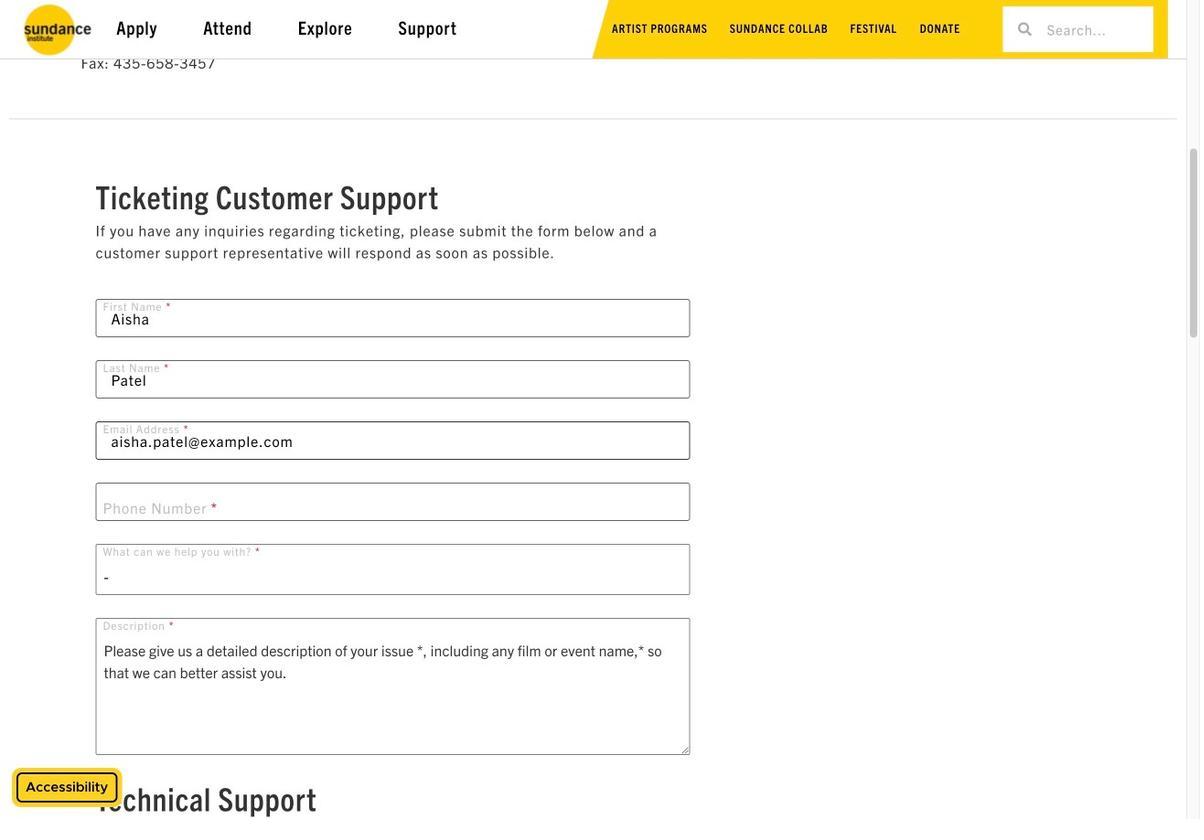 Task type: locate. For each thing, give the bounding box(es) containing it.
  telephone field
[[96, 483, 690, 521]]

Search... search field
[[1032, 6, 1153, 52]]

  text field
[[96, 299, 690, 338]]

None search field
[[1003, 6, 1153, 52]]

sundance institute image
[[22, 2, 95, 57]]

  email field
[[96, 422, 690, 460]]

Please give us a detailed description of your issue *, including any film or event name,* so that we can better assist you. text field
[[96, 618, 690, 756]]



Task type: vqa. For each thing, say whether or not it's contained in the screenshot.
Search... search field
yes



Task type: describe. For each thing, give the bounding box(es) containing it.
  text field
[[96, 360, 690, 399]]

search image
[[1018, 22, 1032, 36]]



